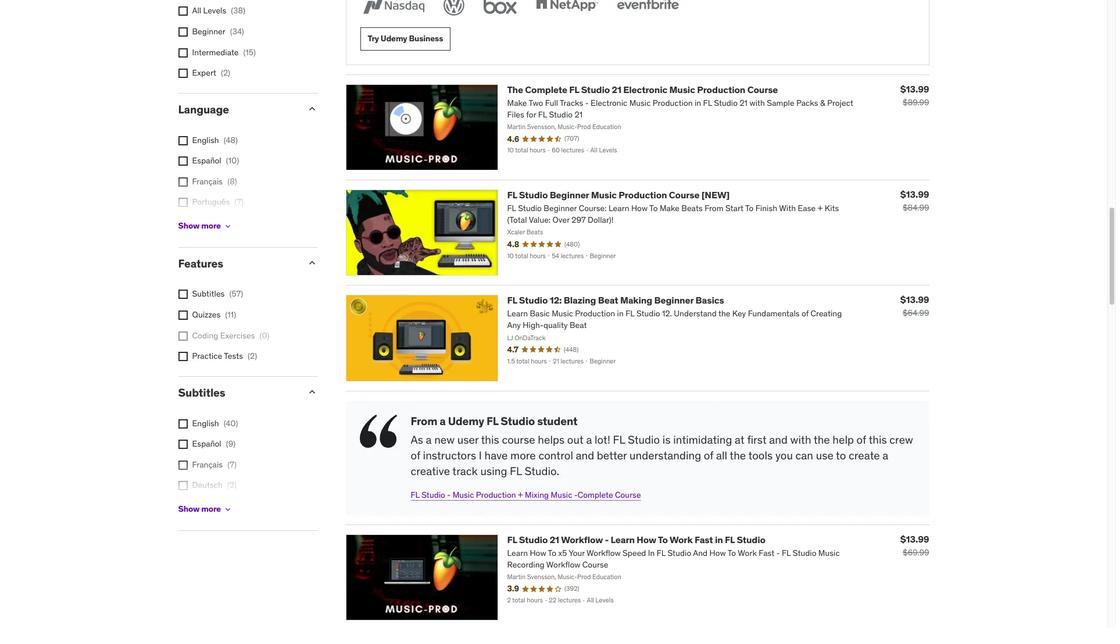 Task type: vqa. For each thing, say whether or not it's contained in the screenshot.


Task type: describe. For each thing, give the bounding box(es) containing it.
the complete fl studio 21 electronic music production course
[[508, 84, 779, 95]]

from a udemy fl studio student as a new user this course helps out a lot! fl studio is intimidating at first and with the help of this crew of instructors i have more control and better understanding of all the tools you can use to create a creative track using fl studio.
[[411, 414, 914, 478]]

fl studio - music production + mixing music -complete course
[[411, 490, 641, 500]]

$13.99 for fl studio 12: blazing beat making beginner basics
[[901, 294, 930, 306]]

0 horizontal spatial 21
[[550, 534, 560, 545]]

english for subtitles
[[192, 418, 219, 428]]

using
[[481, 464, 508, 478]]

(2) for levels
[[221, 68, 230, 78]]

xsmall image for practice
[[178, 352, 188, 361]]

as
[[411, 433, 423, 447]]

electronic
[[624, 84, 668, 95]]

levels
[[203, 6, 226, 16]]

track
[[453, 464, 478, 478]]

better
[[597, 448, 627, 462]]

lot!
[[595, 433, 611, 447]]

$69.99
[[903, 547, 930, 558]]

helps
[[538, 433, 565, 447]]

1 this from the left
[[481, 433, 500, 447]]

fl studio - music production + mixing music -complete course link
[[411, 490, 641, 500]]

tests
[[224, 351, 243, 361]]

xsmall image down deutsch (2)
[[223, 505, 233, 514]]

intermediate (15)
[[192, 47, 256, 57]]

xsmall image for quizzes
[[178, 311, 188, 320]]

features
[[178, 256, 223, 270]]

(34)
[[230, 26, 244, 37]]

$13.99 for fl studio beginner music production course [new]
[[901, 189, 930, 200]]

fl studio 12: blazing beat making beginner basics link
[[508, 295, 725, 306]]

(7) for português (7)
[[235, 197, 244, 207]]

understanding
[[630, 448, 702, 462]]

0 vertical spatial beginner
[[192, 26, 226, 37]]

show more for subtitles
[[178, 504, 221, 514]]

xsmall image for english
[[178, 136, 188, 145]]

show more button for subtitles
[[178, 498, 233, 521]]

(2) for (40)
[[227, 480, 237, 491]]

all
[[717, 448, 728, 462]]

show more button for language
[[178, 214, 233, 238]]

$13.99 $64.99
[[901, 294, 930, 318]]

xsmall image for english (40)
[[178, 419, 188, 428]]

how
[[637, 534, 657, 545]]

to
[[658, 534, 668, 545]]

(8)
[[228, 176, 237, 187]]

(0)
[[260, 330, 270, 341]]

a left "lot!"
[[587, 433, 592, 447]]

small image for subtitles
[[306, 386, 318, 398]]

can
[[796, 448, 814, 462]]

(38)
[[231, 6, 245, 16]]

to
[[837, 448, 847, 462]]

deutsch
[[192, 480, 223, 491]]

have
[[485, 448, 508, 462]]

eventbrite image
[[615, 0, 681, 18]]

the complete fl studio 21 electronic music production course link
[[508, 84, 779, 95]]

0 horizontal spatial -
[[448, 490, 451, 500]]

xsmall image for français (8)
[[178, 177, 188, 187]]

français (7)
[[192, 459, 237, 470]]

xsmall image for expert
[[178, 69, 188, 78]]

(15)
[[243, 47, 256, 57]]

in
[[715, 534, 723, 545]]

new
[[435, 433, 455, 447]]

tools
[[749, 448, 773, 462]]

udemy inside try udemy business link
[[381, 33, 408, 44]]

fl studio 21 workflow - learn how to work fast in fl studio
[[508, 534, 766, 545]]

i
[[479, 448, 482, 462]]

basics
[[696, 295, 725, 306]]

studio.
[[525, 464, 560, 478]]

small image
[[306, 257, 318, 269]]

1 vertical spatial and
[[576, 448, 595, 462]]

(57)
[[229, 289, 243, 299]]

create
[[849, 448, 881, 462]]

volkswagen image
[[441, 0, 467, 18]]

subtitles (57)
[[192, 289, 243, 299]]

more inside from a udemy fl studio student as a new user this course helps out a lot! fl studio is intimidating at first and with the help of this crew of instructors i have more control and better understanding of all the tools you can use to create a creative track using fl studio.
[[511, 448, 536, 462]]

more for language
[[201, 221, 221, 231]]

$84.99
[[903, 202, 930, 213]]

fl studio 12: blazing beat making beginner basics
[[508, 295, 725, 306]]

netapp image
[[534, 0, 601, 18]]

(9)
[[226, 439, 236, 449]]

$13.99 $84.99
[[901, 189, 930, 213]]

a right 'from'
[[440, 414, 446, 428]]

2 horizontal spatial -
[[605, 534, 609, 545]]

1 horizontal spatial -
[[575, 490, 578, 500]]

2 horizontal spatial of
[[857, 433, 867, 447]]

expert (2)
[[192, 68, 230, 78]]

português for português (7)
[[192, 197, 230, 207]]

exercises
[[220, 330, 255, 341]]

business
[[409, 33, 443, 44]]

production for fl studio - music production + mixing music -complete course
[[476, 490, 516, 500]]

box image
[[481, 0, 520, 18]]

fast
[[695, 534, 714, 545]]

udemy inside from a udemy fl studio student as a new user this course helps out a lot! fl studio is intimidating at first and with the help of this crew of instructors i have more control and better understanding of all the tools you can use to create a creative track using fl studio.
[[448, 414, 485, 428]]

1 vertical spatial complete
[[578, 490, 613, 500]]

first
[[748, 433, 767, 447]]

+
[[518, 490, 523, 500]]

intimidating
[[674, 433, 733, 447]]

expert
[[192, 68, 216, 78]]

(48)
[[224, 135, 238, 145]]

1 horizontal spatial of
[[704, 448, 714, 462]]

2 vertical spatial beginner
[[655, 295, 694, 306]]

xsmall image inside the show more 'button'
[[223, 221, 233, 231]]

1 vertical spatial beginner
[[550, 189, 589, 201]]

instructors
[[423, 448, 477, 462]]

crew
[[890, 433, 914, 447]]

learn
[[611, 534, 635, 545]]

0 horizontal spatial course
[[615, 490, 641, 500]]

1 vertical spatial the
[[730, 448, 747, 462]]

1 vertical spatial (2)
[[248, 351, 257, 361]]

beginner (34)
[[192, 26, 244, 37]]

workflow
[[561, 534, 603, 545]]

2 horizontal spatial production
[[698, 84, 746, 95]]

español for subtitles
[[192, 439, 221, 449]]

12:
[[550, 295, 562, 306]]

deutsch (2)
[[192, 480, 237, 491]]



Task type: locate. For each thing, give the bounding box(es) containing it.
subtitles for subtitles (57)
[[192, 289, 225, 299]]

course
[[748, 84, 779, 95], [669, 189, 700, 201], [615, 490, 641, 500]]

0 vertical spatial español
[[192, 155, 221, 166]]

1 horizontal spatial the
[[814, 433, 831, 447]]

1 vertical spatial español
[[192, 439, 221, 449]]

2 français from the top
[[192, 459, 223, 470]]

xsmall image for português (7)
[[178, 198, 188, 207]]

at
[[735, 433, 745, 447]]

0 vertical spatial course
[[748, 84, 779, 95]]

making
[[621, 295, 653, 306]]

0 horizontal spatial beginner
[[192, 26, 226, 37]]

$13.99 up $89.99 in the top right of the page
[[901, 83, 930, 95]]

2 vertical spatial production
[[476, 490, 516, 500]]

xsmall image left subtitles (57)
[[178, 290, 188, 299]]

4 $13.99 from the top
[[901, 533, 930, 545]]

- right mixing
[[575, 490, 578, 500]]

$13.99 up $84.99
[[901, 189, 930, 200]]

français for subtitles
[[192, 459, 223, 470]]

xsmall image left intermediate
[[178, 48, 188, 57]]

1 horizontal spatial beginner
[[550, 189, 589, 201]]

english up español (10)
[[192, 135, 219, 145]]

1 vertical spatial français
[[192, 459, 223, 470]]

1 horizontal spatial 21
[[612, 84, 622, 95]]

1 vertical spatial subtitles
[[178, 386, 225, 400]]

0 vertical spatial more
[[201, 221, 221, 231]]

2 horizontal spatial course
[[748, 84, 779, 95]]

0 horizontal spatial production
[[476, 490, 516, 500]]

2 $13.99 from the top
[[901, 189, 930, 200]]

nasdaq image
[[360, 0, 427, 18]]

0 horizontal spatial the
[[730, 448, 747, 462]]

subtitles up english (40)
[[178, 386, 225, 400]]

français for language
[[192, 176, 223, 187]]

intermediate
[[192, 47, 239, 57]]

21 left workflow
[[550, 534, 560, 545]]

subtitles for subtitles
[[178, 386, 225, 400]]

udemy up user
[[448, 414, 485, 428]]

(7) down (8)
[[235, 197, 244, 207]]

1 small image from the top
[[306, 103, 318, 115]]

1 vertical spatial show
[[178, 504, 200, 514]]

1 français from the top
[[192, 176, 223, 187]]

0 horizontal spatial of
[[411, 448, 421, 462]]

quizzes
[[192, 309, 221, 320]]

1 vertical spatial show more
[[178, 504, 221, 514]]

português for português
[[192, 501, 230, 511]]

more down deutsch (2)
[[201, 504, 221, 514]]

english
[[192, 135, 219, 145], [192, 418, 219, 428]]

1 vertical spatial more
[[511, 448, 536, 462]]

coding
[[192, 330, 218, 341]]

0 vertical spatial the
[[814, 433, 831, 447]]

a right the as
[[426, 433, 432, 447]]

subtitles
[[192, 289, 225, 299], [178, 386, 225, 400]]

language button
[[178, 102, 297, 116]]

0 vertical spatial show more button
[[178, 214, 233, 238]]

(7) for français (7)
[[228, 459, 237, 470]]

creative
[[411, 464, 450, 478]]

1 vertical spatial show more button
[[178, 498, 233, 521]]

small image
[[306, 103, 318, 115], [306, 386, 318, 398]]

español (9)
[[192, 439, 236, 449]]

and up "you"
[[770, 433, 788, 447]]

xsmall image for deutsch
[[178, 481, 188, 491]]

português
[[192, 197, 230, 207], [192, 501, 230, 511]]

of down the as
[[411, 448, 421, 462]]

- down creative
[[448, 490, 451, 500]]

xsmall image for français (7)
[[178, 461, 188, 470]]

user
[[458, 433, 479, 447]]

show for language
[[178, 221, 200, 231]]

0 vertical spatial english
[[192, 135, 219, 145]]

xsmall image for all
[[178, 7, 188, 16]]

xsmall image for intermediate (15)
[[178, 48, 188, 57]]

0 vertical spatial show
[[178, 221, 200, 231]]

english up español (9)
[[192, 418, 219, 428]]

2 english from the top
[[192, 418, 219, 428]]

0 vertical spatial small image
[[306, 103, 318, 115]]

português down deutsch (2)
[[192, 501, 230, 511]]

xsmall image left français (8)
[[178, 177, 188, 187]]

0 horizontal spatial this
[[481, 433, 500, 447]]

$13.99 up $69.99
[[901, 533, 930, 545]]

0 vertical spatial subtitles
[[192, 289, 225, 299]]

the
[[508, 84, 524, 95]]

blazing
[[564, 295, 596, 306]]

1 horizontal spatial and
[[770, 433, 788, 447]]

español up 'français (7)'
[[192, 439, 221, 449]]

3 $13.99 from the top
[[901, 294, 930, 306]]

xsmall image
[[178, 7, 188, 16], [178, 27, 188, 37], [178, 69, 188, 78], [178, 136, 188, 145], [178, 157, 188, 166], [223, 221, 233, 231], [178, 311, 188, 320], [178, 331, 188, 341], [178, 352, 188, 361], [178, 481, 188, 491]]

all levels (38)
[[192, 6, 245, 16]]

(40)
[[224, 418, 238, 428]]

français (8)
[[192, 176, 237, 187]]

(2)
[[221, 68, 230, 78], [248, 351, 257, 361], [227, 480, 237, 491]]

2 vertical spatial (2)
[[227, 480, 237, 491]]

$13.99 $89.99
[[901, 83, 930, 107]]

and
[[770, 433, 788, 447], [576, 448, 595, 462]]

beat
[[598, 295, 619, 306]]

this up the have at left
[[481, 433, 500, 447]]

show down deutsch
[[178, 504, 200, 514]]

português (7)
[[192, 197, 244, 207]]

xsmall image left english (40)
[[178, 419, 188, 428]]

$13.99 $69.99
[[901, 533, 930, 558]]

fl
[[570, 84, 580, 95], [508, 189, 517, 201], [508, 295, 517, 306], [487, 414, 499, 428], [613, 433, 626, 447], [510, 464, 522, 478], [411, 490, 420, 500], [508, 534, 517, 545], [725, 534, 735, 545]]

show down português (7)
[[178, 221, 200, 231]]

1 vertical spatial course
[[669, 189, 700, 201]]

studio
[[581, 84, 610, 95], [519, 189, 548, 201], [519, 295, 548, 306], [501, 414, 535, 428], [628, 433, 660, 447], [422, 490, 446, 500], [519, 534, 548, 545], [737, 534, 766, 545]]

1 show more from the top
[[178, 221, 221, 231]]

course
[[502, 433, 536, 447]]

français down español (10)
[[192, 176, 223, 187]]

of
[[857, 433, 867, 447], [411, 448, 421, 462], [704, 448, 714, 462]]

0 horizontal spatial udemy
[[381, 33, 408, 44]]

use
[[816, 448, 834, 462]]

[new]
[[702, 189, 730, 201]]

practice
[[192, 351, 222, 361]]

with
[[791, 433, 812, 447]]

xsmall image for subtitles (57)
[[178, 290, 188, 299]]

is
[[663, 433, 671, 447]]

$64.99
[[903, 308, 930, 318]]

2 show more button from the top
[[178, 498, 233, 521]]

complete
[[525, 84, 568, 95], [578, 490, 613, 500]]

español for language
[[192, 155, 221, 166]]

- left learn at right bottom
[[605, 534, 609, 545]]

subtitles button
[[178, 386, 297, 400]]

1 show from the top
[[178, 221, 200, 231]]

xsmall image left expert
[[178, 69, 188, 78]]

xsmall image left español (10)
[[178, 157, 188, 166]]

1 $13.99 from the top
[[901, 83, 930, 95]]

production for fl studio beginner music production course [new]
[[619, 189, 667, 201]]

0 vertical spatial show more
[[178, 221, 221, 231]]

fl studio beginner music production course [new] link
[[508, 189, 730, 201]]

0 vertical spatial (2)
[[221, 68, 230, 78]]

(7) down (9)
[[228, 459, 237, 470]]

1 show more button from the top
[[178, 214, 233, 238]]

0 vertical spatial 21
[[612, 84, 622, 95]]

xsmall image left the beginner (34) in the left of the page
[[178, 27, 188, 37]]

coding exercises (0)
[[192, 330, 270, 341]]

production
[[698, 84, 746, 95], [619, 189, 667, 201], [476, 490, 516, 500]]

the
[[814, 433, 831, 447], [730, 448, 747, 462]]

2 vertical spatial course
[[615, 490, 641, 500]]

2 show from the top
[[178, 504, 200, 514]]

try udemy business link
[[360, 27, 451, 50]]

xsmall image left all
[[178, 7, 188, 16]]

2 español from the top
[[192, 439, 221, 449]]

try
[[368, 33, 379, 44]]

$13.99 for fl studio 21 workflow - learn how to work fast in fl studio
[[901, 533, 930, 545]]

all
[[192, 6, 201, 16]]

try udemy business
[[368, 33, 443, 44]]

xsmall image left português (7)
[[178, 198, 188, 207]]

xsmall image for español (9)
[[178, 440, 188, 449]]

the down at
[[730, 448, 747, 462]]

português down français (8)
[[192, 197, 230, 207]]

0 vertical spatial production
[[698, 84, 746, 95]]

21
[[612, 84, 622, 95], [550, 534, 560, 545]]

2 show more from the top
[[178, 504, 221, 514]]

mixing
[[525, 490, 549, 500]]

0 horizontal spatial complete
[[525, 84, 568, 95]]

xsmall image for español
[[178, 157, 188, 166]]

(7)
[[235, 197, 244, 207], [228, 459, 237, 470]]

more
[[201, 221, 221, 231], [511, 448, 536, 462], [201, 504, 221, 514]]

(2) right 'tests'
[[248, 351, 257, 361]]

xsmall image left deutsch
[[178, 481, 188, 491]]

english (40)
[[192, 418, 238, 428]]

0 vertical spatial français
[[192, 176, 223, 187]]

0 vertical spatial (7)
[[235, 197, 244, 207]]

this up create
[[869, 433, 888, 447]]

xsmall image left practice at the bottom left
[[178, 352, 188, 361]]

show more button down deutsch
[[178, 498, 233, 521]]

1 vertical spatial português
[[192, 501, 230, 511]]

(11)
[[225, 309, 236, 320]]

complete right the
[[525, 84, 568, 95]]

1 vertical spatial production
[[619, 189, 667, 201]]

of left all
[[704, 448, 714, 462]]

beginner
[[192, 26, 226, 37], [550, 189, 589, 201], [655, 295, 694, 306]]

xsmall image for coding
[[178, 331, 188, 341]]

show more down português (7)
[[178, 221, 221, 231]]

fl studio 21 workflow - learn how to work fast in fl studio link
[[508, 534, 766, 545]]

fl studio beginner music production course [new]
[[508, 189, 730, 201]]

xsmall image left español (9)
[[178, 440, 188, 449]]

1 horizontal spatial production
[[619, 189, 667, 201]]

français
[[192, 176, 223, 187], [192, 459, 223, 470]]

2 horizontal spatial beginner
[[655, 295, 694, 306]]

2 this from the left
[[869, 433, 888, 447]]

from
[[411, 414, 438, 428]]

subtitles up quizzes at left
[[192, 289, 225, 299]]

small image for language
[[306, 103, 318, 115]]

$13.99 for the complete fl studio 21 electronic music production course
[[901, 83, 930, 95]]

xsmall image down português (7)
[[223, 221, 233, 231]]

xsmall image left english (48)
[[178, 136, 188, 145]]

español up français (8)
[[192, 155, 221, 166]]

show more button down português (7)
[[178, 214, 233, 238]]

1 vertical spatial udemy
[[448, 414, 485, 428]]

show more for language
[[178, 221, 221, 231]]

21 left electronic
[[612, 84, 622, 95]]

español
[[192, 155, 221, 166], [192, 439, 221, 449]]

a right create
[[883, 448, 889, 462]]

$13.99
[[901, 83, 930, 95], [901, 189, 930, 200], [901, 294, 930, 306], [901, 533, 930, 545]]

2 português from the top
[[192, 501, 230, 511]]

english for language
[[192, 135, 219, 145]]

$13.99 up $64.99
[[901, 294, 930, 306]]

udemy right try
[[381, 33, 408, 44]]

xsmall image left coding
[[178, 331, 188, 341]]

xsmall image left 'français (7)'
[[178, 461, 188, 470]]

français up deutsch
[[192, 459, 223, 470]]

1 vertical spatial 21
[[550, 534, 560, 545]]

music
[[670, 84, 696, 95], [591, 189, 617, 201], [453, 490, 474, 500], [551, 490, 573, 500]]

of up create
[[857, 433, 867, 447]]

español (10)
[[192, 155, 239, 166]]

1 horizontal spatial this
[[869, 433, 888, 447]]

more down português (7)
[[201, 221, 221, 231]]

quizzes (11)
[[192, 309, 236, 320]]

the up use
[[814, 433, 831, 447]]

0 vertical spatial and
[[770, 433, 788, 447]]

xsmall image left quizzes at left
[[178, 311, 188, 320]]

and down out
[[576, 448, 595, 462]]

show for subtitles
[[178, 504, 200, 514]]

more for subtitles
[[201, 504, 221, 514]]

(2) down intermediate (15)
[[221, 68, 230, 78]]

0 vertical spatial português
[[192, 197, 230, 207]]

1 vertical spatial (7)
[[228, 459, 237, 470]]

1 português from the top
[[192, 197, 230, 207]]

2 vertical spatial more
[[201, 504, 221, 514]]

more down the course
[[511, 448, 536, 462]]

-
[[448, 490, 451, 500], [575, 490, 578, 500], [605, 534, 609, 545]]

हिन्दी
[[192, 218, 207, 228]]

1 vertical spatial english
[[192, 418, 219, 428]]

1 español from the top
[[192, 155, 221, 166]]

features button
[[178, 256, 297, 270]]

practice tests (2)
[[192, 351, 257, 361]]

1 horizontal spatial udemy
[[448, 414, 485, 428]]

udemy
[[381, 33, 408, 44], [448, 414, 485, 428]]

1 horizontal spatial complete
[[578, 490, 613, 500]]

$89.99
[[903, 97, 930, 107]]

xsmall image
[[178, 48, 188, 57], [178, 177, 188, 187], [178, 198, 188, 207], [178, 290, 188, 299], [178, 419, 188, 428], [178, 440, 188, 449], [178, 461, 188, 470], [223, 505, 233, 514]]

0 vertical spatial udemy
[[381, 33, 408, 44]]

help
[[833, 433, 855, 447]]

show more down deutsch
[[178, 504, 221, 514]]

english (48)
[[192, 135, 238, 145]]

1 horizontal spatial course
[[669, 189, 700, 201]]

1 vertical spatial small image
[[306, 386, 318, 398]]

you
[[776, 448, 793, 462]]

2 small image from the top
[[306, 386, 318, 398]]

0 horizontal spatial and
[[576, 448, 595, 462]]

(2) right deutsch
[[227, 480, 237, 491]]

xsmall image for beginner
[[178, 27, 188, 37]]

complete down better
[[578, 490, 613, 500]]

1 english from the top
[[192, 135, 219, 145]]

0 vertical spatial complete
[[525, 84, 568, 95]]



